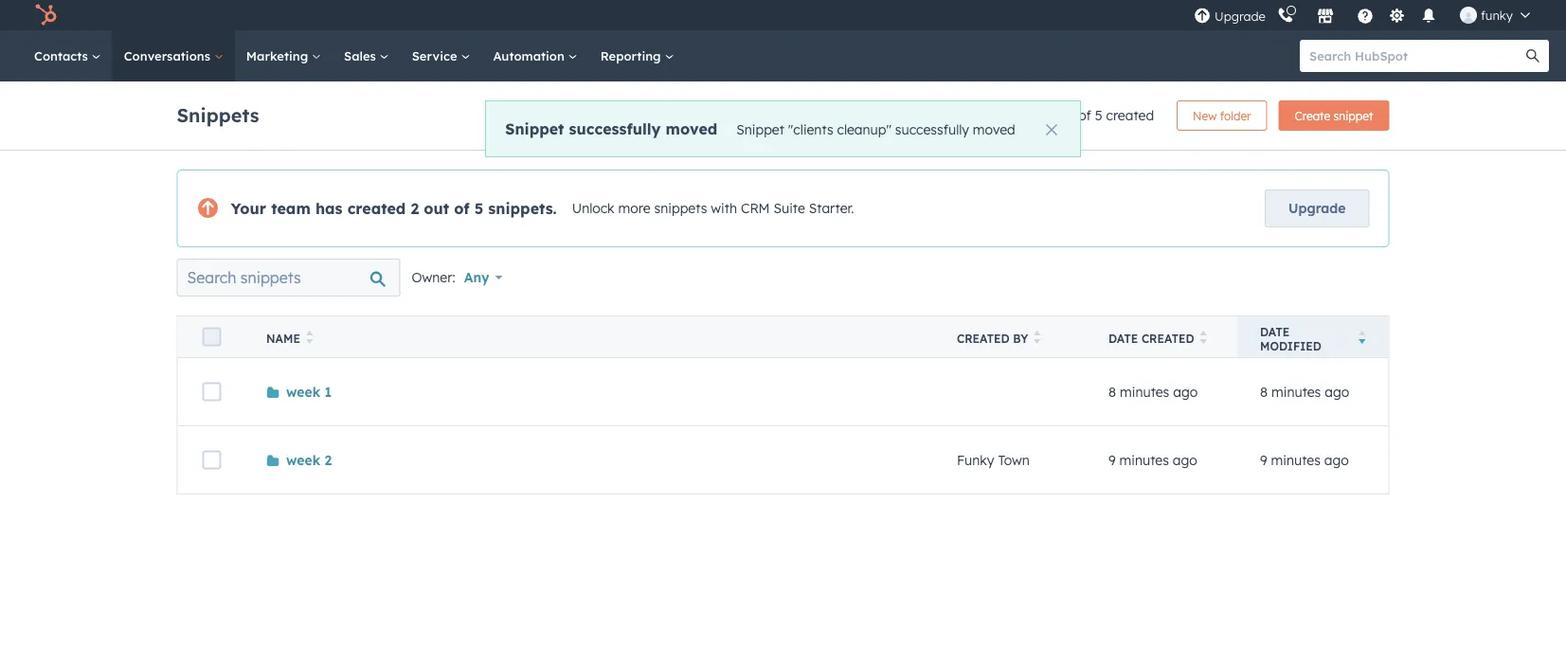 Task type: vqa. For each thing, say whether or not it's contained in the screenshot.
from
no



Task type: locate. For each thing, give the bounding box(es) containing it.
1 horizontal spatial 8
[[1260, 384, 1268, 400]]

0 vertical spatial upgrade
[[1215, 9, 1266, 24]]

8 minutes ago down date created
[[1109, 384, 1198, 400]]

week for week 2
[[286, 452, 321, 468]]

sales link
[[333, 30, 401, 82]]

1 vertical spatial upgrade
[[1289, 200, 1346, 217]]

minutes
[[1120, 384, 1170, 400], [1272, 384, 1321, 400], [1120, 452, 1169, 468], [1271, 452, 1321, 468]]

marketing link
[[235, 30, 333, 82]]

press to sort. image
[[306, 331, 313, 344], [1034, 331, 1041, 344], [1200, 331, 1207, 344]]

date inside date modified
[[1260, 325, 1290, 339]]

0 horizontal spatial moved
[[666, 119, 718, 138]]

week 1
[[286, 384, 332, 400]]

snippet
[[1334, 109, 1374, 123]]

conversations
[[124, 48, 214, 63]]

press to sort. image right date created
[[1200, 331, 1207, 344]]

press to sort. element inside date created button
[[1200, 331, 1207, 347]]

5
[[1095, 107, 1103, 124], [475, 199, 484, 218]]

0 horizontal spatial 9 minutes ago
[[1109, 452, 1198, 468]]

snippet
[[505, 119, 564, 138], [737, 121, 785, 137]]

0 horizontal spatial snippet
[[505, 119, 564, 138]]

reporting
[[601, 48, 665, 63]]

press to sort. image right the name
[[306, 331, 313, 344]]

1 vertical spatial 5
[[475, 199, 484, 218]]

marketplaces image
[[1317, 9, 1334, 26]]

5 inside snippets banner
[[1095, 107, 1103, 124]]

1 press to sort. element from the left
[[306, 331, 313, 347]]

your team has created 2 out of 5 snippets.
[[231, 199, 557, 218]]

created by button
[[934, 316, 1086, 358]]

2 9 minutes ago from the left
[[1260, 452, 1349, 468]]

upgrade
[[1215, 9, 1266, 24], [1289, 200, 1346, 217]]

reporting link
[[589, 30, 686, 82]]

service
[[412, 48, 461, 63]]

2 vertical spatial 2
[[325, 452, 332, 468]]

2
[[1068, 107, 1075, 124], [411, 199, 419, 218], [325, 452, 332, 468]]

calling icon image
[[1277, 7, 1294, 24]]

more
[[618, 200, 651, 217]]

8 down modified
[[1260, 384, 1268, 400]]

created by
[[957, 332, 1028, 346]]

2 horizontal spatial 2
[[1068, 107, 1075, 124]]

2 horizontal spatial press to sort. element
[[1200, 331, 1207, 347]]

1 vertical spatial week
[[286, 452, 321, 468]]

1 horizontal spatial press to sort. image
[[1034, 331, 1041, 344]]

create
[[1295, 109, 1331, 123]]

automation
[[493, 48, 568, 63]]

0 vertical spatial created
[[1107, 107, 1154, 124]]

week left "1"
[[286, 384, 321, 400]]

snippet for snippet "clients cleanup" successfully moved
[[737, 121, 785, 137]]

press to sort. image right by
[[1034, 331, 1041, 344]]

0 horizontal spatial 5
[[475, 199, 484, 218]]

moved left close icon on the right of the page
[[973, 121, 1016, 137]]

9
[[1109, 452, 1116, 468], [1260, 452, 1268, 468]]

2 8 from the left
[[1260, 384, 1268, 400]]

0 vertical spatial 5
[[1095, 107, 1103, 124]]

press to sort. element inside created by button
[[1034, 331, 1041, 347]]

upgrade down create
[[1289, 200, 1346, 217]]

successfully
[[569, 119, 661, 138], [895, 121, 969, 137]]

2 horizontal spatial press to sort. image
[[1200, 331, 1207, 344]]

0 horizontal spatial 8
[[1109, 384, 1117, 400]]

1 horizontal spatial of
[[1079, 107, 1092, 124]]

ago
[[1174, 384, 1198, 400], [1325, 384, 1350, 400], [1173, 452, 1198, 468], [1325, 452, 1349, 468]]

calling icon button
[[1270, 3, 1302, 28]]

week 2 button
[[266, 452, 332, 468]]

conversations link
[[113, 30, 235, 82]]

of
[[1079, 107, 1092, 124], [454, 199, 470, 218]]

1 horizontal spatial upgrade
[[1289, 200, 1346, 217]]

has
[[315, 199, 343, 218]]

1 horizontal spatial 5
[[1095, 107, 1103, 124]]

8 minutes ago
[[1109, 384, 1198, 400], [1260, 384, 1350, 400]]

folder
[[1220, 109, 1252, 123]]

2 press to sort. element from the left
[[1034, 331, 1041, 347]]

successfully down reporting
[[569, 119, 661, 138]]

0 horizontal spatial date
[[1109, 332, 1139, 346]]

1 vertical spatial 2
[[411, 199, 419, 218]]

1 horizontal spatial 9 minutes ago
[[1260, 452, 1349, 468]]

created
[[1107, 107, 1154, 124], [347, 199, 406, 218], [1142, 332, 1195, 346]]

upgrade link
[[1265, 190, 1370, 227]]

successfully right cleanup"
[[895, 121, 969, 137]]

2 press to sort. image from the left
[[1034, 331, 1041, 344]]

0 horizontal spatial 8 minutes ago
[[1109, 384, 1198, 400]]

3 press to sort. element from the left
[[1200, 331, 1207, 347]]

2 8 minutes ago from the left
[[1260, 384, 1350, 400]]

funky
[[1481, 7, 1514, 23]]

created for has
[[347, 199, 406, 218]]

0 vertical spatial of
[[1079, 107, 1092, 124]]

1 horizontal spatial press to sort. element
[[1034, 331, 1041, 347]]

press to sort. image for name
[[306, 331, 313, 344]]

upgrade image
[[1194, 8, 1211, 25]]

press to sort. image inside created by button
[[1034, 331, 1041, 344]]

by
[[1013, 332, 1028, 346]]

press to sort. element for created by
[[1034, 331, 1041, 347]]

1 9 minutes ago from the left
[[1109, 452, 1198, 468]]

0 horizontal spatial press to sort. element
[[306, 331, 313, 347]]

snippet successfully moved
[[505, 119, 718, 138]]

0 vertical spatial 2
[[1068, 107, 1075, 124]]

press to sort. element right by
[[1034, 331, 1041, 347]]

owner:
[[412, 269, 456, 286]]

date created button
[[1086, 316, 1238, 358]]

new folder button
[[1177, 100, 1268, 131]]

1 vertical spatial created
[[347, 199, 406, 218]]

9 minutes ago
[[1109, 452, 1198, 468], [1260, 452, 1349, 468]]

press to sort. image for created by
[[1034, 331, 1041, 344]]

moved up the snippets
[[666, 119, 718, 138]]

created inside snippets banner
[[1107, 107, 1154, 124]]

week 1 button
[[266, 384, 332, 400]]

snippet down automation link
[[505, 119, 564, 138]]

moved
[[666, 119, 718, 138], [973, 121, 1016, 137]]

1
[[325, 384, 332, 400]]

1 9 from the left
[[1109, 452, 1116, 468]]

0 horizontal spatial press to sort. image
[[306, 331, 313, 344]]

upgrade right upgrade icon
[[1215, 9, 1266, 24]]

press to sort. image inside name button
[[306, 331, 313, 344]]

created for 5
[[1107, 107, 1154, 124]]

descending sort. press to sort ascending. image
[[1359, 331, 1366, 344]]

date
[[1260, 325, 1290, 339], [1109, 332, 1139, 346]]

snippet successfully moved alert
[[485, 100, 1081, 157]]

date modified
[[1260, 325, 1322, 353]]

2 9 from the left
[[1260, 452, 1268, 468]]

notifications image
[[1421, 9, 1438, 26]]

press to sort. element right date created
[[1200, 331, 1207, 347]]

1 horizontal spatial snippet
[[737, 121, 785, 137]]

1 vertical spatial of
[[454, 199, 470, 218]]

sales
[[344, 48, 380, 63]]

1 horizontal spatial 9
[[1260, 452, 1268, 468]]

8 minutes ago down modified
[[1260, 384, 1350, 400]]

2 vertical spatial created
[[1142, 332, 1195, 346]]

1 horizontal spatial date
[[1260, 325, 1290, 339]]

0 horizontal spatial 9
[[1109, 452, 1116, 468]]

menu
[[1192, 0, 1544, 30]]

any button
[[463, 259, 515, 297]]

press to sort. element inside name button
[[306, 331, 313, 347]]

press to sort. element
[[306, 331, 313, 347], [1034, 331, 1041, 347], [1200, 331, 1207, 347]]

suite
[[774, 200, 805, 217]]

1 horizontal spatial 8 minutes ago
[[1260, 384, 1350, 400]]

close image
[[1046, 124, 1057, 136]]

name button
[[244, 316, 934, 358]]

create snippet button
[[1279, 100, 1390, 131]]

week
[[286, 384, 321, 400], [286, 452, 321, 468]]

press to sort. image inside date created button
[[1200, 331, 1207, 344]]

your
[[231, 199, 266, 218]]

week down week 1 button
[[286, 452, 321, 468]]

1 press to sort. image from the left
[[306, 331, 313, 344]]

0 horizontal spatial of
[[454, 199, 470, 218]]

0 vertical spatial week
[[286, 384, 321, 400]]

2 week from the top
[[286, 452, 321, 468]]

1 week from the top
[[286, 384, 321, 400]]

automation link
[[482, 30, 589, 82]]

3 press to sort. image from the left
[[1200, 331, 1207, 344]]

out
[[424, 199, 449, 218]]

press to sort. element right the name
[[306, 331, 313, 347]]

snippet left "clients in the top of the page
[[737, 121, 785, 137]]

0 horizontal spatial upgrade
[[1215, 9, 1266, 24]]

settings image
[[1389, 8, 1406, 25]]

8
[[1109, 384, 1117, 400], [1260, 384, 1268, 400]]

8 down date created
[[1109, 384, 1117, 400]]



Task type: describe. For each thing, give the bounding box(es) containing it.
snippets banner
[[177, 95, 1390, 131]]

date for date modified
[[1260, 325, 1290, 339]]

crm
[[741, 200, 770, 217]]

funky town
[[957, 452, 1030, 468]]

search button
[[1517, 40, 1550, 72]]

funky town image
[[1460, 7, 1477, 24]]

snippet for snippet successfully moved
[[505, 119, 564, 138]]

service link
[[401, 30, 482, 82]]

descending sort. press to sort ascending. element
[[1359, 331, 1366, 347]]

date for date created
[[1109, 332, 1139, 346]]

marketplaces button
[[1306, 0, 1346, 30]]

snippets.
[[488, 199, 557, 218]]

snippets
[[177, 103, 259, 127]]

unlock
[[572, 200, 615, 217]]

marketing
[[246, 48, 312, 63]]

0 horizontal spatial successfully
[[569, 119, 661, 138]]

new
[[1193, 109, 1217, 123]]

funky
[[957, 452, 995, 468]]

name
[[266, 332, 300, 346]]

1 8 minutes ago from the left
[[1109, 384, 1198, 400]]

press to sort. image for date created
[[1200, 331, 1207, 344]]

snippets
[[654, 200, 707, 217]]

search image
[[1527, 49, 1540, 63]]

hubspot image
[[34, 4, 57, 27]]

new folder
[[1193, 109, 1252, 123]]

any
[[464, 269, 490, 286]]

Search search field
[[177, 259, 400, 297]]

upgrade inside upgrade link
[[1289, 200, 1346, 217]]

press to sort. element for name
[[306, 331, 313, 347]]

week 2
[[286, 452, 332, 468]]

contacts
[[34, 48, 92, 63]]

created inside button
[[1142, 332, 1195, 346]]

date created
[[1109, 332, 1195, 346]]

snippet "clients cleanup" successfully moved
[[737, 121, 1016, 137]]

1 horizontal spatial moved
[[973, 121, 1016, 137]]

settings link
[[1385, 5, 1409, 25]]

starter.
[[809, 200, 854, 217]]

upgrade inside menu
[[1215, 9, 1266, 24]]

1 horizontal spatial 2
[[411, 199, 419, 218]]

"clients
[[788, 121, 834, 137]]

created
[[957, 332, 1010, 346]]

hubspot link
[[23, 4, 71, 27]]

2 inside snippets banner
[[1068, 107, 1075, 124]]

cleanup"
[[837, 121, 892, 137]]

1 horizontal spatial successfully
[[895, 121, 969, 137]]

of inside snippets banner
[[1079, 107, 1092, 124]]

help image
[[1357, 9, 1374, 26]]

date modified button
[[1238, 316, 1389, 358]]

contacts link
[[23, 30, 113, 82]]

town
[[998, 452, 1030, 468]]

week for week 1
[[286, 384, 321, 400]]

unlock more snippets with crm suite starter.
[[572, 200, 854, 217]]

modified
[[1260, 339, 1322, 353]]

create snippet
[[1295, 109, 1374, 123]]

funky button
[[1449, 0, 1542, 30]]

Search HubSpot search field
[[1300, 40, 1532, 72]]

with
[[711, 200, 737, 217]]

press to sort. element for date created
[[1200, 331, 1207, 347]]

1 8 from the left
[[1109, 384, 1117, 400]]

notifications button
[[1413, 0, 1445, 30]]

2 of 5 created
[[1068, 107, 1154, 124]]

team
[[271, 199, 311, 218]]

help button
[[1349, 0, 1382, 30]]

0 horizontal spatial 2
[[325, 452, 332, 468]]

menu containing funky
[[1192, 0, 1544, 30]]



